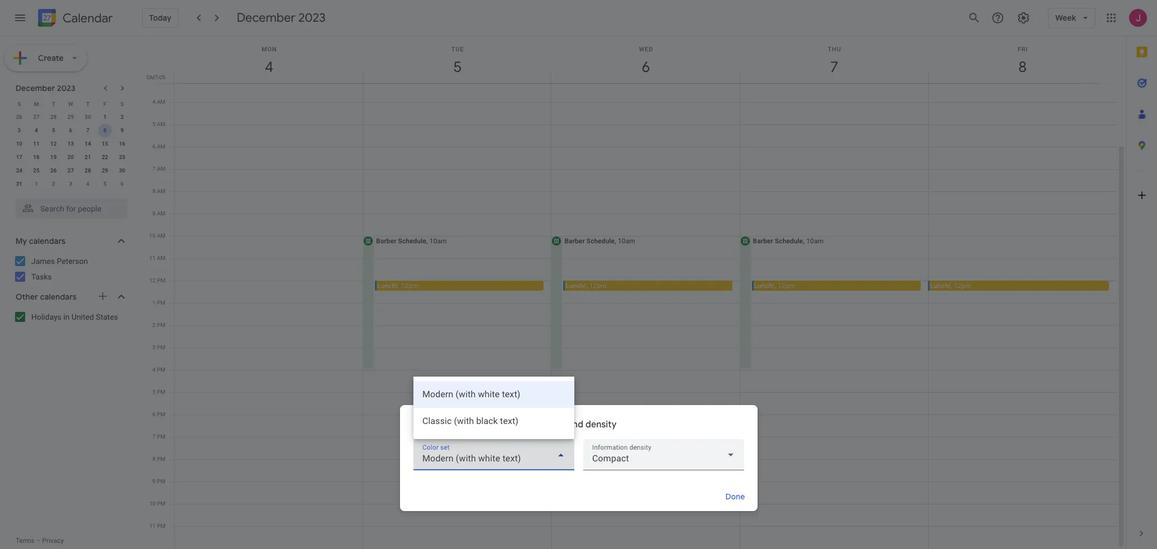 Task type: locate. For each thing, give the bounding box(es) containing it.
november 30 element
[[81, 111, 95, 124]]

1 vertical spatial 2023
[[57, 83, 75, 93]]

7 for 7 pm
[[152, 434, 156, 440]]

None search field
[[0, 194, 139, 219]]

0 vertical spatial 27
[[33, 114, 40, 120]]

0 horizontal spatial 10am
[[430, 237, 447, 245]]

1 vertical spatial 9
[[152, 211, 155, 217]]

10 am
[[149, 233, 165, 239]]

calendars for my calendars
[[29, 236, 66, 246]]

9 up the 10 am
[[152, 211, 155, 217]]

2 s from the left
[[120, 101, 124, 107]]

28 inside 'element'
[[85, 168, 91, 174]]

tasks
[[31, 273, 52, 282]]

november 28 element
[[47, 111, 60, 124]]

row containing 31
[[11, 178, 131, 191]]

3 inside january 3 element
[[69, 181, 72, 187]]

january 1 element
[[30, 178, 43, 191]]

row containing 24
[[11, 164, 131, 178]]

8 pm
[[152, 456, 165, 463]]

2 column header from the left
[[363, 36, 552, 83]]

barber
[[376, 237, 396, 245], [564, 237, 585, 245], [753, 237, 773, 245]]

1 vertical spatial 7
[[152, 166, 155, 172]]

3
[[18, 127, 21, 134], [69, 181, 72, 187], [152, 345, 156, 351]]

23 element
[[115, 151, 129, 164]]

2 horizontal spatial 1
[[152, 300, 156, 306]]

2 horizontal spatial barber
[[753, 237, 773, 245]]

11 down 10 pm
[[149, 523, 156, 530]]

3 down november 26 'element'
[[18, 127, 21, 134]]

10 up 11 am
[[149, 233, 155, 239]]

0 vertical spatial 2023
[[298, 10, 326, 25]]

9 inside december 2023 grid
[[121, 127, 124, 134]]

30 for 30 element
[[119, 168, 125, 174]]

pm up the 7 pm
[[157, 412, 165, 418]]

1 pm from the top
[[157, 278, 165, 284]]

3 column header from the left
[[551, 36, 740, 83]]

16 element
[[115, 137, 129, 151]]

1 barber schedule , 10am from the left
[[376, 237, 447, 245]]

2 cell from the left
[[362, 13, 552, 550]]

10 up 17
[[16, 141, 22, 147]]

7 am from the top
[[157, 233, 165, 239]]

t up november 28 element
[[52, 101, 55, 107]]

26 for november 26 'element'
[[16, 114, 22, 120]]

option
[[413, 382, 574, 409], [413, 409, 574, 435]]

1 am from the top
[[157, 99, 165, 105]]

am down 8 am at the left of page
[[157, 211, 165, 217]]

30
[[85, 114, 91, 120], [119, 168, 125, 174]]

1 vertical spatial 2
[[52, 181, 55, 187]]

pm for 12 pm
[[157, 278, 165, 284]]

3 barber schedule , 10am from the left
[[753, 237, 824, 245]]

pm down 4 pm on the bottom of the page
[[157, 389, 165, 396]]

1 horizontal spatial t
[[86, 101, 90, 107]]

2 vertical spatial 8
[[152, 456, 156, 463]]

row
[[170, 13, 1117, 550], [11, 97, 131, 111], [11, 111, 131, 124], [11, 124, 131, 137], [11, 137, 131, 151], [11, 151, 131, 164], [11, 164, 131, 178], [11, 178, 131, 191]]

color set list box
[[413, 377, 574, 440]]

1 horizontal spatial 26
[[50, 168, 57, 174]]

6 down 30 element
[[121, 181, 124, 187]]

row containing 3
[[11, 124, 131, 137]]

10 up 11 pm
[[149, 501, 156, 507]]

,
[[426, 237, 428, 245], [615, 237, 616, 245], [803, 237, 805, 245], [398, 282, 399, 290], [586, 282, 588, 290], [774, 282, 776, 290], [951, 282, 952, 290]]

2 vertical spatial 9
[[152, 479, 156, 485]]

1 vertical spatial 30
[[119, 168, 125, 174]]

2 vertical spatial 10
[[149, 501, 156, 507]]

26 down 19 element
[[50, 168, 57, 174]]

1 vertical spatial 28
[[85, 168, 91, 174]]

8 up 9 pm
[[152, 456, 156, 463]]

1 vertical spatial 3
[[69, 181, 72, 187]]

6 for 6 pm
[[152, 412, 156, 418]]

7 up 8 am at the left of page
[[152, 166, 155, 172]]

21
[[85, 154, 91, 160]]

tab list
[[1126, 36, 1157, 518]]

5 down "29" element
[[103, 181, 107, 187]]

11 pm from the top
[[157, 501, 165, 507]]

25
[[33, 168, 40, 174]]

calendars inside 'my calendars' dropdown button
[[29, 236, 66, 246]]

11 down the 10 am
[[149, 255, 155, 261]]

4 down 28 'element'
[[86, 181, 89, 187]]

1 s from the left
[[18, 101, 21, 107]]

calendar heading
[[60, 10, 113, 25]]

6 up 7 am
[[152, 144, 155, 150]]

schedule
[[398, 237, 426, 245], [586, 237, 615, 245], [775, 237, 803, 245]]

0 vertical spatial 29
[[67, 114, 74, 120]]

november 26 element
[[12, 111, 26, 124]]

27
[[33, 114, 40, 120], [67, 168, 74, 174]]

5 down november 28 element
[[52, 127, 55, 134]]

1 vertical spatial december
[[16, 83, 55, 93]]

2023
[[298, 10, 326, 25], [57, 83, 75, 93]]

0 horizontal spatial 12
[[50, 141, 57, 147]]

2 schedule from the left
[[586, 237, 615, 245]]

pm down 10 pm
[[157, 523, 165, 530]]

pm down 8 pm in the bottom left of the page
[[157, 479, 165, 485]]

8 up '15'
[[103, 127, 107, 134]]

row containing 17
[[11, 151, 131, 164]]

calendars up james
[[29, 236, 66, 246]]

row containing s
[[11, 97, 131, 111]]

1 t from the left
[[52, 101, 55, 107]]

2 up '3 pm'
[[152, 322, 156, 329]]

choose
[[413, 420, 446, 431]]

pm for 5 pm
[[157, 389, 165, 396]]

0 horizontal spatial 1
[[35, 181, 38, 187]]

w
[[68, 101, 73, 107]]

4
[[152, 99, 155, 105], [35, 127, 38, 134], [86, 181, 89, 187], [152, 367, 156, 373]]

2 horizontal spatial 3
[[152, 345, 156, 351]]

pm up 9 pm
[[157, 456, 165, 463]]

6 down "november 29" element
[[69, 127, 72, 134]]

0 vertical spatial 8
[[103, 127, 107, 134]]

s right f
[[120, 101, 124, 107]]

am up 5 am
[[157, 99, 165, 105]]

5 cell from the left
[[928, 13, 1117, 550]]

29
[[67, 114, 74, 120], [102, 168, 108, 174]]

in
[[63, 313, 70, 322]]

9 for 9 am
[[152, 211, 155, 217]]

gmt-05
[[146, 74, 165, 80]]

12 for 12
[[50, 141, 57, 147]]

0 horizontal spatial 29
[[67, 114, 74, 120]]

30 element
[[115, 164, 129, 178]]

15 element
[[98, 137, 112, 151]]

2 horizontal spatial 2
[[152, 322, 156, 329]]

10 element
[[12, 137, 26, 151]]

gmt-
[[146, 74, 159, 80]]

choose your event colors, text color and density
[[413, 420, 617, 431]]

26 left november 27 element on the left of page
[[16, 114, 22, 120]]

5 for 5 pm
[[152, 389, 156, 396]]

1 horizontal spatial schedule
[[586, 237, 615, 245]]

0 vertical spatial calendars
[[29, 236, 66, 246]]

density
[[585, 420, 617, 431]]

27 down 20 'element'
[[67, 168, 74, 174]]

done
[[725, 492, 745, 502]]

9 up 10 pm
[[152, 479, 156, 485]]

11 for 11
[[33, 141, 40, 147]]

today
[[149, 13, 171, 23]]

12 down 11 am
[[149, 278, 156, 284]]

3 am from the top
[[157, 144, 165, 150]]

13 element
[[64, 137, 77, 151]]

row group containing 26
[[11, 111, 131, 191]]

am up 8 am at the left of page
[[157, 166, 165, 172]]

3 lunch! from the left
[[754, 282, 774, 290]]

1 horizontal spatial 28
[[85, 168, 91, 174]]

pm up 2 pm
[[157, 300, 165, 306]]

4 pm from the top
[[157, 345, 165, 351]]

1 horizontal spatial s
[[120, 101, 124, 107]]

1 vertical spatial 1
[[35, 181, 38, 187]]

8 am from the top
[[157, 255, 165, 261]]

calendar element
[[36, 7, 113, 31]]

29 down w
[[67, 114, 74, 120]]

color
[[544, 420, 565, 431]]

pm for 6 pm
[[157, 412, 165, 418]]

am down 4 am
[[157, 121, 165, 127]]

1 pm
[[152, 300, 165, 306]]

8 cell
[[96, 124, 114, 137]]

colors,
[[495, 420, 523, 431]]

3 up 4 pm on the bottom of the page
[[152, 345, 156, 351]]

2 vertical spatial 2
[[152, 322, 156, 329]]

1 horizontal spatial 29
[[102, 168, 108, 174]]

4 pm
[[152, 367, 165, 373]]

1 down 25 element
[[35, 181, 38, 187]]

2 up 16
[[121, 114, 124, 120]]

pm down 9 pm
[[157, 501, 165, 507]]

12 for 12 pm
[[149, 278, 156, 284]]

28 down 21 'element' on the top left
[[85, 168, 91, 174]]

0 horizontal spatial 3
[[18, 127, 21, 134]]

column header
[[174, 36, 363, 83], [363, 36, 552, 83], [551, 36, 740, 83], [739, 36, 928, 83], [928, 36, 1117, 83]]

pm
[[157, 278, 165, 284], [157, 300, 165, 306], [157, 322, 165, 329], [157, 345, 165, 351], [157, 367, 165, 373], [157, 389, 165, 396], [157, 412, 165, 418], [157, 434, 165, 440], [157, 456, 165, 463], [157, 479, 165, 485], [157, 501, 165, 507], [157, 523, 165, 530]]

2
[[121, 114, 124, 120], [52, 181, 55, 187], [152, 322, 156, 329]]

1 horizontal spatial 12
[[149, 278, 156, 284]]

0 horizontal spatial t
[[52, 101, 55, 107]]

5 pm from the top
[[157, 367, 165, 373]]

pm up 5 pm
[[157, 367, 165, 373]]

10 inside row group
[[16, 141, 22, 147]]

grid containing barber schedule
[[143, 13, 1126, 550]]

other calendars
[[16, 292, 77, 302]]

29 down 22 element
[[102, 168, 108, 174]]

6 pm from the top
[[157, 389, 165, 396]]

december 2023
[[237, 10, 326, 25], [16, 83, 75, 93]]

cell
[[175, 13, 363, 550], [362, 13, 552, 550], [551, 13, 740, 550], [739, 13, 928, 550], [928, 13, 1117, 550]]

am down 5 am
[[157, 144, 165, 150]]

am
[[157, 99, 165, 105], [157, 121, 165, 127], [157, 144, 165, 150], [157, 166, 165, 172], [157, 188, 165, 194], [157, 211, 165, 217], [157, 233, 165, 239], [157, 255, 165, 261]]

0 vertical spatial december
[[237, 10, 295, 25]]

pm up '3 pm'
[[157, 322, 165, 329]]

26 inside 'element'
[[16, 114, 22, 120]]

barber schedule , 10am
[[376, 237, 447, 245], [564, 237, 635, 245], [753, 237, 824, 245]]

t
[[52, 101, 55, 107], [86, 101, 90, 107]]

28 right november 27 element on the left of page
[[50, 114, 57, 120]]

lunch!
[[377, 282, 398, 290], [566, 282, 586, 290], [754, 282, 774, 290], [930, 282, 951, 290]]

0 vertical spatial december 2023
[[237, 10, 326, 25]]

3 down 27 element
[[69, 181, 72, 187]]

11 am
[[149, 255, 165, 261]]

6 up the 7 pm
[[152, 412, 156, 418]]

calendar
[[63, 10, 113, 25]]

december
[[237, 10, 295, 25], [16, 83, 55, 93]]

am up "12 pm"
[[157, 255, 165, 261]]

0 vertical spatial 28
[[50, 114, 57, 120]]

2 for january 2 element
[[52, 181, 55, 187]]

2 vertical spatial 3
[[152, 345, 156, 351]]

6 for "january 6" element
[[121, 181, 124, 187]]

30 down 23 element
[[119, 168, 125, 174]]

28
[[50, 114, 57, 120], [85, 168, 91, 174]]

january 5 element
[[98, 178, 112, 191]]

1 vertical spatial 11
[[149, 255, 155, 261]]

am for 6 am
[[157, 144, 165, 150]]

11
[[33, 141, 40, 147], [149, 255, 155, 261], [149, 523, 156, 530]]

1 vertical spatial 26
[[50, 168, 57, 174]]

0 vertical spatial 12
[[50, 141, 57, 147]]

12pm
[[401, 282, 418, 290], [589, 282, 607, 290], [778, 282, 795, 290], [954, 282, 971, 290]]

1 cell from the left
[[175, 13, 363, 550]]

4 up 5 am
[[152, 99, 155, 105]]

29 for "29" element
[[102, 168, 108, 174]]

16
[[119, 141, 125, 147]]

19 element
[[47, 151, 60, 164]]

terms link
[[16, 537, 34, 545]]

0 horizontal spatial schedule
[[398, 237, 426, 245]]

10
[[16, 141, 22, 147], [149, 233, 155, 239], [149, 501, 156, 507]]

0 horizontal spatial 2
[[52, 181, 55, 187]]

1 vertical spatial december 2023
[[16, 83, 75, 93]]

january 3 element
[[64, 178, 77, 191]]

23
[[119, 154, 125, 160]]

1 vertical spatial 27
[[67, 168, 74, 174]]

1 vertical spatial 8
[[152, 188, 155, 194]]

4 up 5 pm
[[152, 367, 156, 373]]

calendars inside other calendars dropdown button
[[40, 292, 77, 302]]

2 vertical spatial 11
[[149, 523, 156, 530]]

2 vertical spatial 1
[[152, 300, 156, 306]]

1 vertical spatial 10
[[149, 233, 155, 239]]

22
[[102, 154, 108, 160]]

grid
[[143, 13, 1126, 550]]

11 inside row
[[33, 141, 40, 147]]

1 vertical spatial calendars
[[40, 292, 77, 302]]

calendars
[[29, 236, 66, 246], [40, 292, 77, 302]]

0 vertical spatial 26
[[16, 114, 22, 120]]

0 horizontal spatial 30
[[85, 114, 91, 120]]

0 horizontal spatial 27
[[33, 114, 40, 120]]

0 vertical spatial 9
[[121, 127, 124, 134]]

0 horizontal spatial s
[[18, 101, 21, 107]]

1 horizontal spatial 3
[[69, 181, 72, 187]]

am down the 9 am
[[157, 233, 165, 239]]

7 pm from the top
[[157, 412, 165, 418]]

1 horizontal spatial 27
[[67, 168, 74, 174]]

3 pm from the top
[[157, 322, 165, 329]]

am up the 9 am
[[157, 188, 165, 194]]

18 element
[[30, 151, 43, 164]]

2 vertical spatial 7
[[152, 434, 156, 440]]

s
[[18, 101, 21, 107], [120, 101, 124, 107]]

0 horizontal spatial 26
[[16, 114, 22, 120]]

7
[[86, 127, 89, 134], [152, 166, 155, 172], [152, 434, 156, 440]]

1 horizontal spatial december
[[237, 10, 295, 25]]

8 up the 9 am
[[152, 188, 155, 194]]

1 horizontal spatial 1
[[103, 114, 107, 120]]

12 inside december 2023 grid
[[50, 141, 57, 147]]

done button
[[717, 484, 753, 511]]

26 for 26 element
[[50, 168, 57, 174]]

10 for 10 pm
[[149, 501, 156, 507]]

8 pm from the top
[[157, 434, 165, 440]]

1 down "12 pm"
[[152, 300, 156, 306]]

0 vertical spatial 3
[[18, 127, 21, 134]]

4 inside january 4 element
[[86, 181, 89, 187]]

december 2023 grid
[[11, 97, 131, 191]]

30 right "november 29" element
[[85, 114, 91, 120]]

0 vertical spatial 11
[[33, 141, 40, 147]]

2 pm from the top
[[157, 300, 165, 306]]

3 10am from the left
[[806, 237, 824, 245]]

1 horizontal spatial 30
[[119, 168, 125, 174]]

am for 8 am
[[157, 188, 165, 194]]

1 vertical spatial 29
[[102, 168, 108, 174]]

4 down november 27 element on the left of page
[[35, 127, 38, 134]]

2 down 26 element
[[52, 181, 55, 187]]

pm up 1 pm
[[157, 278, 165, 284]]

5 am
[[152, 121, 165, 127]]

1 down f
[[103, 114, 107, 120]]

0 vertical spatial 1
[[103, 114, 107, 120]]

26
[[16, 114, 22, 120], [50, 168, 57, 174]]

4 for 4 am
[[152, 99, 155, 105]]

2 horizontal spatial schedule
[[775, 237, 803, 245]]

row group
[[11, 111, 131, 191]]

1 barber from the left
[[376, 237, 396, 245]]

5 down 4 pm on the bottom of the page
[[152, 389, 156, 396]]

8
[[103, 127, 107, 134], [152, 188, 155, 194], [152, 456, 156, 463]]

1
[[103, 114, 107, 120], [35, 181, 38, 187], [152, 300, 156, 306]]

9 up 16
[[121, 127, 124, 134]]

9 pm from the top
[[157, 456, 165, 463]]

0 vertical spatial 30
[[85, 114, 91, 120]]

8 inside cell
[[103, 127, 107, 134]]

None field
[[413, 440, 574, 471], [583, 440, 744, 471], [413, 440, 574, 471], [583, 440, 744, 471]]

s up november 26 'element'
[[18, 101, 21, 107]]

7 am
[[152, 166, 165, 172]]

my calendars button
[[2, 232, 139, 250]]

lunch! , 12pm
[[377, 282, 418, 290], [566, 282, 607, 290], [754, 282, 795, 290], [930, 282, 971, 290]]

11 up 18
[[33, 141, 40, 147]]

0 horizontal spatial 2023
[[57, 83, 75, 93]]

4 12pm from the left
[[954, 282, 971, 290]]

19
[[50, 154, 57, 160]]

pm for 10 pm
[[157, 501, 165, 507]]

1 vertical spatial 12
[[149, 278, 156, 284]]

0 vertical spatial 7
[[86, 127, 89, 134]]

12 pm from the top
[[157, 523, 165, 530]]

1 horizontal spatial 10am
[[618, 237, 635, 245]]

5 am from the top
[[157, 188, 165, 194]]

12 up 19
[[50, 141, 57, 147]]

0 horizontal spatial barber
[[376, 237, 396, 245]]

7 down 6 pm on the left of the page
[[152, 434, 156, 440]]

10 pm from the top
[[157, 479, 165, 485]]

7 down november 30 element
[[86, 127, 89, 134]]

6 am
[[152, 144, 165, 150]]

calendars up in
[[40, 292, 77, 302]]

25 element
[[30, 164, 43, 178]]

calendars for other calendars
[[40, 292, 77, 302]]

6
[[69, 127, 72, 134], [152, 144, 155, 150], [121, 181, 124, 187], [152, 412, 156, 418]]

0 horizontal spatial barber schedule , 10am
[[376, 237, 447, 245]]

28 for 28 'element'
[[85, 168, 91, 174]]

3 for january 3 element
[[69, 181, 72, 187]]

12 pm
[[149, 278, 165, 284]]

november 27 element
[[30, 111, 43, 124]]

other calendars button
[[2, 288, 139, 306]]

10am
[[430, 237, 447, 245], [618, 237, 635, 245], [806, 237, 824, 245]]

6 am from the top
[[157, 211, 165, 217]]

2 horizontal spatial barber schedule , 10am
[[753, 237, 824, 245]]

2 horizontal spatial 10am
[[806, 237, 824, 245]]

27 down m
[[33, 114, 40, 120]]

pm up 4 pm on the bottom of the page
[[157, 345, 165, 351]]

1 horizontal spatial barber
[[564, 237, 585, 245]]

january 6 element
[[115, 178, 129, 191]]

t up november 30 element
[[86, 101, 90, 107]]

9
[[121, 127, 124, 134], [152, 211, 155, 217], [152, 479, 156, 485]]

4 am from the top
[[157, 166, 165, 172]]

1 12pm from the left
[[401, 282, 418, 290]]

0 vertical spatial 10
[[16, 141, 22, 147]]

1 horizontal spatial barber schedule , 10am
[[564, 237, 635, 245]]

7 inside row
[[86, 127, 89, 134]]

5 down 4 am
[[152, 121, 155, 127]]

2 12pm from the left
[[589, 282, 607, 290]]

2 am from the top
[[157, 121, 165, 127]]

0 horizontal spatial 28
[[50, 114, 57, 120]]

20
[[67, 154, 74, 160]]

6 inside "january 6" element
[[121, 181, 124, 187]]

0 vertical spatial 2
[[121, 114, 124, 120]]

2 lunch! , 12pm from the left
[[566, 282, 607, 290]]

pm down 6 pm on the left of the page
[[157, 434, 165, 440]]



Task type: describe. For each thing, give the bounding box(es) containing it.
11 for 11 pm
[[149, 523, 156, 530]]

am for 7 am
[[157, 166, 165, 172]]

2 for 2 pm
[[152, 322, 156, 329]]

am for 10 am
[[157, 233, 165, 239]]

peterson
[[57, 257, 88, 266]]

1 option from the top
[[413, 382, 574, 409]]

–
[[36, 537, 41, 545]]

terms
[[16, 537, 34, 545]]

support image
[[991, 11, 1005, 25]]

row containing barber schedule
[[170, 13, 1117, 550]]

january 2 element
[[47, 178, 60, 191]]

28 for november 28 element
[[50, 114, 57, 120]]

9 for 9 pm
[[152, 479, 156, 485]]

30 for november 30 element
[[85, 114, 91, 120]]

1 schedule from the left
[[398, 237, 426, 245]]

pm for 11 pm
[[157, 523, 165, 530]]

1 for january 1 element
[[35, 181, 38, 187]]

terms – privacy
[[16, 537, 64, 545]]

27 for november 27 element on the left of page
[[33, 114, 40, 120]]

0 horizontal spatial december 2023
[[16, 83, 75, 93]]

4 am
[[152, 99, 165, 105]]

27 for 27 element
[[67, 168, 74, 174]]

8 for 8
[[103, 127, 107, 134]]

choose your event colors, text color and density dialog
[[400, 377, 757, 512]]

28 element
[[81, 164, 95, 178]]

5 column header from the left
[[928, 36, 1117, 83]]

24
[[16, 168, 22, 174]]

13
[[67, 141, 74, 147]]

privacy link
[[42, 537, 64, 545]]

november 29 element
[[64, 111, 77, 124]]

8 for 8 am
[[152, 188, 155, 194]]

row containing 10
[[11, 137, 131, 151]]

1 horizontal spatial 2
[[121, 114, 124, 120]]

am for 11 am
[[157, 255, 165, 261]]

17 element
[[12, 151, 26, 164]]

james peterson
[[31, 257, 88, 266]]

am for 4 am
[[157, 99, 165, 105]]

27 element
[[64, 164, 77, 178]]

holidays in united states
[[31, 313, 118, 322]]

3 schedule from the left
[[775, 237, 803, 245]]

1 column header from the left
[[174, 36, 363, 83]]

8 for 8 pm
[[152, 456, 156, 463]]

5 pm
[[152, 389, 165, 396]]

11 for 11 am
[[149, 255, 155, 261]]

today button
[[142, 8, 179, 28]]

pm for 7 pm
[[157, 434, 165, 440]]

7 for 7
[[86, 127, 89, 134]]

pm for 8 pm
[[157, 456, 165, 463]]

7 pm
[[152, 434, 165, 440]]

united
[[72, 313, 94, 322]]

states
[[96, 313, 118, 322]]

pm for 3 pm
[[157, 345, 165, 351]]

cell containing lunch!
[[928, 13, 1117, 550]]

05
[[159, 74, 165, 80]]

9 pm
[[152, 479, 165, 485]]

15
[[102, 141, 108, 147]]

3 lunch! , 12pm from the left
[[754, 282, 795, 290]]

2 barber schedule , 10am from the left
[[564, 237, 635, 245]]

m
[[34, 101, 39, 107]]

f
[[103, 101, 106, 107]]

am for 5 am
[[157, 121, 165, 127]]

main drawer image
[[13, 11, 27, 25]]

1 10am from the left
[[430, 237, 447, 245]]

4 cell from the left
[[739, 13, 928, 550]]

31 element
[[12, 178, 26, 191]]

24 element
[[12, 164, 26, 178]]

your
[[448, 420, 467, 431]]

1 horizontal spatial 2023
[[298, 10, 326, 25]]

2 t from the left
[[86, 101, 90, 107]]

9 for 9
[[121, 127, 124, 134]]

4 lunch! from the left
[[930, 282, 951, 290]]

and
[[568, 420, 583, 431]]

1 lunch! , 12pm from the left
[[377, 282, 418, 290]]

22 element
[[98, 151, 112, 164]]

my calendars
[[16, 236, 66, 246]]

text
[[525, 420, 542, 431]]

am for 9 am
[[157, 211, 165, 217]]

row containing 26
[[11, 111, 131, 124]]

0 horizontal spatial december
[[16, 83, 55, 93]]

3 pm
[[152, 345, 165, 351]]

holidays
[[31, 313, 61, 322]]

january 4 element
[[81, 178, 95, 191]]

10 for 10 am
[[149, 233, 155, 239]]

2 barber from the left
[[564, 237, 585, 245]]

pm for 2 pm
[[157, 322, 165, 329]]

5 for 5 am
[[152, 121, 155, 127]]

5 for 'january 5' element
[[103, 181, 107, 187]]

11 pm
[[149, 523, 165, 530]]

3 barber from the left
[[753, 237, 773, 245]]

14 element
[[81, 137, 95, 151]]

2 pm
[[152, 322, 165, 329]]

4 column header from the left
[[739, 36, 928, 83]]

1 lunch! from the left
[[377, 282, 398, 290]]

10 for 10
[[16, 141, 22, 147]]

31
[[16, 181, 22, 187]]

privacy
[[42, 537, 64, 545]]

17
[[16, 154, 22, 160]]

29 element
[[98, 164, 112, 178]]

26 element
[[47, 164, 60, 178]]

12 element
[[47, 137, 60, 151]]

2 option from the top
[[413, 409, 574, 435]]

6 pm
[[152, 412, 165, 418]]

pm for 4 pm
[[157, 367, 165, 373]]

8 am
[[152, 188, 165, 194]]

11 element
[[30, 137, 43, 151]]

other
[[16, 292, 38, 302]]

1 for 1 pm
[[152, 300, 156, 306]]

4 for 4 pm
[[152, 367, 156, 373]]

18
[[33, 154, 40, 160]]

9 am
[[152, 211, 165, 217]]

3 12pm from the left
[[778, 282, 795, 290]]

james
[[31, 257, 55, 266]]

3 cell from the left
[[551, 13, 740, 550]]

event
[[469, 420, 493, 431]]

20 element
[[64, 151, 77, 164]]

2 lunch! from the left
[[566, 282, 586, 290]]

3 for 3 pm
[[152, 345, 156, 351]]

pm for 1 pm
[[157, 300, 165, 306]]

21 element
[[81, 151, 95, 164]]

2 10am from the left
[[618, 237, 635, 245]]

4 for january 4 element
[[86, 181, 89, 187]]

my
[[16, 236, 27, 246]]

4 lunch! , 12pm from the left
[[930, 282, 971, 290]]

6 for 6 am
[[152, 144, 155, 150]]

29 for "november 29" element
[[67, 114, 74, 120]]

pm for 9 pm
[[157, 479, 165, 485]]

7 for 7 am
[[152, 166, 155, 172]]

14
[[85, 141, 91, 147]]

1 horizontal spatial december 2023
[[237, 10, 326, 25]]

my calendars list
[[2, 253, 139, 286]]

10 pm
[[149, 501, 165, 507]]



Task type: vqa. For each thing, say whether or not it's contained in the screenshot.


